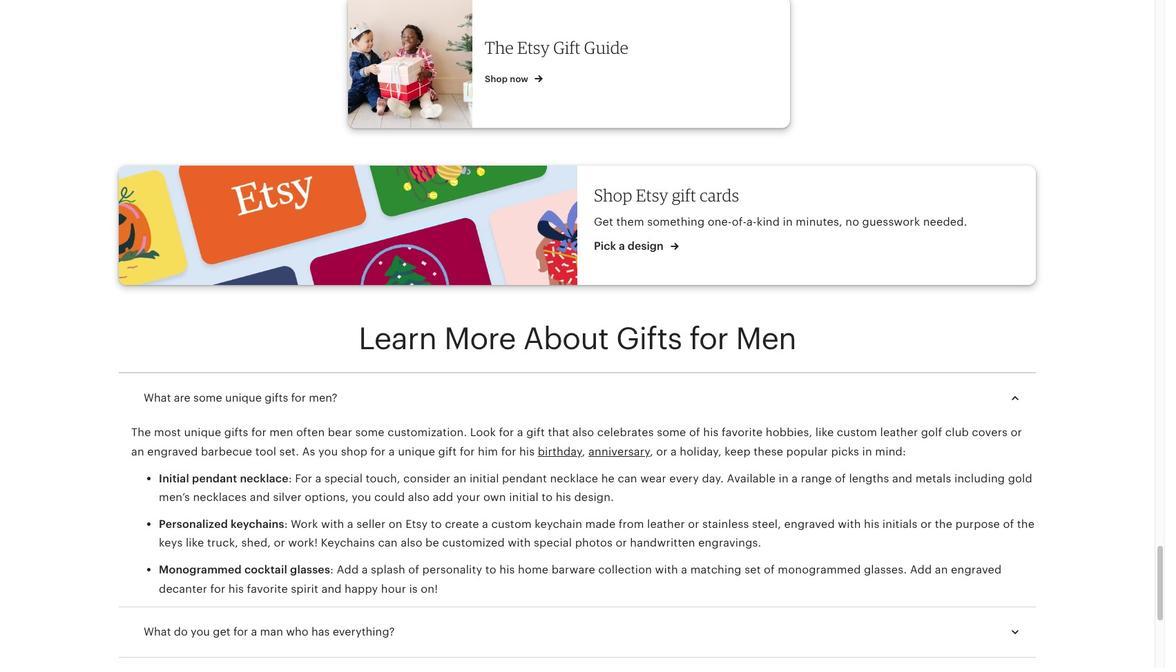 Task type: vqa. For each thing, say whether or not it's contained in the screenshot.
the you in : For a special touch, consider an initial pendant necklace he can wear every day. Available in a range of lengths and metals including gold men's necklaces and silver options, you could also add your own initial to his design.
yes



Task type: locate. For each thing, give the bounding box(es) containing it.
0 horizontal spatial add
[[337, 564, 359, 577]]

create
[[445, 518, 479, 531]]

0 vertical spatial :
[[289, 472, 292, 486]]

etsy for shop
[[636, 185, 669, 206]]

gift down customization.
[[438, 445, 457, 458]]

1 vertical spatial shop
[[594, 185, 633, 206]]

1 vertical spatial can
[[378, 537, 398, 550]]

matching
[[691, 564, 742, 577]]

what do you get for a man who has everything? button
[[131, 616, 1036, 649]]

gifts inside dropdown button
[[265, 392, 288, 405]]

for right get
[[233, 626, 248, 639]]

0 vertical spatial unique
[[225, 392, 262, 405]]

also right that
[[573, 427, 594, 440]]

0 vertical spatial can
[[618, 472, 638, 486]]

etsy left gift in the top left of the page
[[518, 37, 550, 58]]

steel,
[[752, 518, 782, 531]]

1 vertical spatial to
[[431, 518, 442, 531]]

2 necklace from the left
[[550, 472, 599, 486]]

: for personalized keychains
[[284, 518, 288, 531]]

are
[[174, 392, 191, 405]]

some
[[194, 392, 222, 405], [355, 427, 385, 440], [657, 427, 687, 440]]

of right range
[[835, 472, 846, 486]]

0 vertical spatial engraved
[[147, 445, 198, 458]]

with
[[321, 518, 344, 531], [838, 518, 861, 531], [508, 537, 531, 550], [655, 564, 678, 577]]

for left men
[[690, 322, 729, 356]]

a left holiday, at the right bottom of page
[[671, 445, 677, 458]]

his inside : for a special touch, consider an initial pendant necklace he can wear every day. available in a range of lengths and metals including gold men's necklaces and silver options, you could also add your own initial to his design.
[[556, 491, 571, 504]]

2 what from the top
[[144, 626, 171, 639]]

no
[[846, 216, 860, 229]]

1 vertical spatial the
[[131, 427, 151, 440]]

get them something one-of-a-kind in minutes, no guesswork needed.
[[594, 216, 968, 229]]

the
[[485, 37, 514, 58], [131, 427, 151, 440]]

favorite
[[722, 427, 763, 440], [247, 583, 288, 596]]

of
[[690, 427, 701, 440], [835, 472, 846, 486], [1004, 518, 1015, 531], [409, 564, 420, 577], [764, 564, 775, 577]]

2 vertical spatial in
[[779, 472, 789, 486]]

2 horizontal spatial an
[[935, 564, 948, 577]]

0 vertical spatial leather
[[881, 427, 918, 440]]

of up is
[[409, 564, 420, 577]]

kind
[[757, 216, 780, 229]]

to up keychain in the left of the page
[[542, 491, 553, 504]]

can inside : for a special touch, consider an initial pendant necklace he can wear every day. available in a range of lengths and metals including gold men's necklaces and silver options, you could also add your own initial to his design.
[[618, 472, 638, 486]]

keep
[[725, 445, 751, 458]]

get
[[213, 626, 231, 639]]

what for what do you get for a man who has everything?
[[144, 626, 171, 639]]

gold
[[1009, 472, 1033, 486]]

some up shop
[[355, 427, 385, 440]]

1 vertical spatial also
[[408, 491, 430, 504]]

1 horizontal spatial :
[[289, 472, 292, 486]]

of inside : for a special touch, consider an initial pendant necklace he can wear every day. available in a range of lengths and metals including gold men's necklaces and silver options, you could also add your own initial to his design.
[[835, 472, 846, 486]]

in right picks
[[863, 445, 873, 458]]

keys
[[159, 537, 183, 550]]

0 vertical spatial like
[[816, 427, 834, 440]]

glasses.
[[864, 564, 907, 577]]

engraved inside the most unique gifts for men often bear some customization. look for a gift that also celebrates some of his favorite hobbies, like custom leather golf club covers or an engraved barbecue tool set. as you shop for a unique gift for him for his
[[147, 445, 198, 458]]

1 horizontal spatial special
[[534, 537, 572, 550]]

2 pendant from the left
[[502, 472, 547, 486]]

and
[[893, 472, 913, 486], [250, 491, 270, 504], [322, 583, 342, 596]]

2 horizontal spatial to
[[542, 491, 553, 504]]

1 vertical spatial like
[[186, 537, 204, 550]]

:
[[289, 472, 292, 486], [284, 518, 288, 531], [330, 564, 334, 577]]

can down on
[[378, 537, 398, 550]]

work!
[[288, 537, 318, 550]]

custom down the own
[[492, 518, 532, 531]]

special inside : work with a seller on etsy to create a custom keychain made from leather or stainless steel, engraved with his initials or the purpose of the keys like truck, shed, or work! keychains can also be customized with special photos or handwritten engravings.
[[534, 537, 572, 550]]

gift up "something"
[[672, 185, 697, 206]]

0 horizontal spatial like
[[186, 537, 204, 550]]

what are some unique gifts for men?
[[144, 392, 338, 405]]

something
[[648, 216, 705, 229]]

custom up picks
[[837, 427, 878, 440]]

0 horizontal spatial etsy
[[406, 518, 428, 531]]

initial up the own
[[470, 472, 499, 486]]

man
[[260, 626, 283, 639]]

1 horizontal spatial etsy
[[518, 37, 550, 58]]

add up happy
[[337, 564, 359, 577]]

also left be
[[401, 537, 423, 550]]

, up wear
[[650, 445, 653, 458]]

pendant up the own
[[502, 472, 547, 486]]

1 vertical spatial an
[[454, 472, 467, 486]]

learn
[[359, 322, 437, 356]]

from
[[619, 518, 644, 531]]

shop etsy gift cards
[[594, 185, 740, 206]]

add right the glasses.
[[910, 564, 932, 577]]

1 horizontal spatial an
[[454, 472, 467, 486]]

0 vertical spatial to
[[542, 491, 553, 504]]

,
[[582, 445, 586, 458], [650, 445, 653, 458]]

leather up mind: on the right of the page
[[881, 427, 918, 440]]

the up shop now
[[485, 37, 514, 58]]

birthday
[[538, 445, 582, 458]]

necklace up design.
[[550, 472, 599, 486]]

0 horizontal spatial necklace
[[240, 472, 289, 486]]

0 vertical spatial custom
[[837, 427, 878, 440]]

0 horizontal spatial :
[[284, 518, 288, 531]]

the etsy gift guide
[[485, 37, 629, 58]]

gift
[[672, 185, 697, 206], [527, 427, 545, 440], [438, 445, 457, 458]]

1 vertical spatial custom
[[492, 518, 532, 531]]

1 what from the top
[[144, 392, 171, 405]]

1 vertical spatial in
[[863, 445, 873, 458]]

1 pendant from the left
[[192, 472, 237, 486]]

1 vertical spatial you
[[352, 491, 372, 504]]

1 horizontal spatial can
[[618, 472, 638, 486]]

etsy for the
[[518, 37, 550, 58]]

or right the initials
[[921, 518, 932, 531]]

shed,
[[241, 537, 271, 550]]

gifts
[[265, 392, 288, 405], [224, 427, 248, 440]]

the
[[935, 518, 953, 531], [1018, 518, 1035, 531]]

a right look
[[517, 427, 524, 440]]

initial
[[470, 472, 499, 486], [509, 491, 539, 504]]

special
[[325, 472, 363, 486], [534, 537, 572, 550]]

or up wear
[[657, 445, 668, 458]]

favorite up keep
[[722, 427, 763, 440]]

shop
[[485, 74, 508, 84], [594, 185, 633, 206]]

to up be
[[431, 518, 442, 531]]

him
[[478, 445, 498, 458]]

0 horizontal spatial you
[[191, 626, 210, 639]]

the left 'purpose'
[[935, 518, 953, 531]]

1 vertical spatial gifts
[[224, 427, 248, 440]]

also down consider
[[408, 491, 430, 504]]

a up happy
[[362, 564, 368, 577]]

0 horizontal spatial engraved
[[147, 445, 198, 458]]

and up the keychains
[[250, 491, 270, 504]]

etsy up them on the right
[[636, 185, 669, 206]]

in right kind
[[783, 216, 793, 229]]

0 horizontal spatial to
[[431, 518, 442, 531]]

necklace inside : for a special touch, consider an initial pendant necklace he can wear every day. available in a range of lengths and metals including gold men's necklaces and silver options, you could also add your own initial to his design.
[[550, 472, 599, 486]]

0 horizontal spatial gifts
[[224, 427, 248, 440]]

of right 'purpose'
[[1004, 518, 1015, 531]]

0 vertical spatial favorite
[[722, 427, 763, 440]]

anniversary link
[[589, 445, 650, 458]]

1 vertical spatial engraved
[[785, 518, 835, 531]]

learn more about gifts for men
[[359, 322, 797, 356]]

keychains
[[321, 537, 375, 550]]

etsy gift card image image
[[119, 166, 578, 285]]

you inside the most unique gifts for men often bear some customization. look for a gift that also celebrates some of his favorite hobbies, like custom leather golf club covers or an engraved barbecue tool set. as you shop for a unique gift for him for his
[[318, 445, 338, 458]]

special inside : for a special touch, consider an initial pendant necklace he can wear every day. available in a range of lengths and metals including gold men's necklaces and silver options, you could also add your own initial to his design.
[[325, 472, 363, 486]]

on
[[389, 518, 403, 531]]

necklace
[[240, 472, 289, 486], [550, 472, 599, 486]]

favorite down cocktail
[[247, 583, 288, 596]]

available
[[727, 472, 776, 486]]

0 vertical spatial etsy
[[518, 37, 550, 58]]

necklace down tool on the bottom left of page
[[240, 472, 289, 486]]

a left matching at bottom
[[681, 564, 688, 577]]

engraved right steel,
[[785, 518, 835, 531]]

1 horizontal spatial necklace
[[550, 472, 599, 486]]

his
[[704, 427, 719, 440], [520, 445, 535, 458], [556, 491, 571, 504], [864, 518, 880, 531], [500, 564, 515, 577], [229, 583, 244, 596]]

what are some unique gifts for men? button
[[131, 382, 1036, 415]]

you left could
[[352, 491, 372, 504]]

or right covers
[[1011, 427, 1022, 440]]

0 horizontal spatial shop
[[485, 74, 508, 84]]

his up holiday, at the right bottom of page
[[704, 427, 719, 440]]

0 horizontal spatial initial
[[470, 472, 499, 486]]

0 vertical spatial an
[[131, 445, 144, 458]]

or right shed,
[[274, 537, 285, 550]]

and inside : add a splash of personality to his home barware collection with a matching set of monogrammed glasses. add an engraved decanter for his favorite spirit and happy hour is on!
[[322, 583, 342, 596]]

for
[[690, 322, 729, 356], [291, 392, 306, 405], [252, 427, 267, 440], [499, 427, 514, 440], [371, 445, 386, 458], [460, 445, 475, 458], [501, 445, 517, 458], [210, 583, 225, 596], [233, 626, 248, 639]]

the for the etsy gift guide
[[485, 37, 514, 58]]

1 horizontal spatial initial
[[509, 491, 539, 504]]

you inside what do you get for a man who has everything? dropdown button
[[191, 626, 210, 639]]

etsy
[[518, 37, 550, 58], [636, 185, 669, 206], [406, 518, 428, 531]]

engraved down 'purpose'
[[952, 564, 1002, 577]]

an inside : for a special touch, consider an initial pendant necklace he can wear every day. available in a range of lengths and metals including gold men's necklaces and silver options, you could also add your own initial to his design.
[[454, 472, 467, 486]]

2 horizontal spatial gift
[[672, 185, 697, 206]]

can right 'he'
[[618, 472, 638, 486]]

a up keychains
[[347, 518, 354, 531]]

1 vertical spatial and
[[250, 491, 270, 504]]

: for initial pendant necklace
[[289, 472, 292, 486]]

1 horizontal spatial unique
[[225, 392, 262, 405]]

a up customized
[[482, 518, 489, 531]]

1 horizontal spatial the
[[485, 37, 514, 58]]

1 vertical spatial gift
[[527, 427, 545, 440]]

0 vertical spatial special
[[325, 472, 363, 486]]

necklaces
[[193, 491, 247, 504]]

0 horizontal spatial some
[[194, 392, 222, 405]]

you right do
[[191, 626, 210, 639]]

: inside : work with a seller on etsy to create a custom keychain made from leather or stainless steel, engraved with his initials or the purpose of the keys like truck, shed, or work! keychains can also be customized with special photos or handwritten engravings.
[[284, 518, 288, 531]]

his inside : work with a seller on etsy to create a custom keychain made from leather or stainless steel, engraved with his initials or the purpose of the keys like truck, shed, or work! keychains can also be customized with special photos or handwritten engravings.
[[864, 518, 880, 531]]

: down keychains
[[330, 564, 334, 577]]

seller
[[357, 518, 386, 531]]

what left are
[[144, 392, 171, 405]]

a left man
[[251, 626, 257, 639]]

gift left that
[[527, 427, 545, 440]]

1 horizontal spatial to
[[486, 564, 497, 577]]

gifts up men
[[265, 392, 288, 405]]

custom
[[837, 427, 878, 440], [492, 518, 532, 531]]

holiday,
[[680, 445, 722, 458]]

0 horizontal spatial an
[[131, 445, 144, 458]]

with down handwritten at the bottom right of the page
[[655, 564, 678, 577]]

1 horizontal spatial some
[[355, 427, 385, 440]]

or down from
[[616, 537, 627, 550]]

and down mind: on the right of the page
[[893, 472, 913, 486]]

1 horizontal spatial shop
[[594, 185, 633, 206]]

: left work
[[284, 518, 288, 531]]

design
[[628, 240, 664, 253]]

0 horizontal spatial custom
[[492, 518, 532, 531]]

2 vertical spatial and
[[322, 583, 342, 596]]

2 vertical spatial etsy
[[406, 518, 428, 531]]

for inside what are some unique gifts for men? dropdown button
[[291, 392, 306, 405]]

0 horizontal spatial pendant
[[192, 472, 237, 486]]

to down customized
[[486, 564, 497, 577]]

for up tool on the bottom left of page
[[252, 427, 267, 440]]

golf
[[921, 427, 943, 440]]

1 horizontal spatial custom
[[837, 427, 878, 440]]

engraved inside : work with a seller on etsy to create a custom keychain made from leather or stainless steel, engraved with his initials or the purpose of the keys like truck, shed, or work! keychains can also be customized with special photos or handwritten engravings.
[[785, 518, 835, 531]]

initial right the own
[[509, 491, 539, 504]]

personalized keychains
[[159, 518, 284, 531]]

0 vertical spatial shop
[[485, 74, 508, 84]]

1 horizontal spatial and
[[322, 583, 342, 596]]

0 horizontal spatial gift
[[438, 445, 457, 458]]

like up popular
[[816, 427, 834, 440]]

0 horizontal spatial can
[[378, 537, 398, 550]]

0 horizontal spatial ,
[[582, 445, 586, 458]]

2 vertical spatial you
[[191, 626, 210, 639]]

of inside : work with a seller on etsy to create a custom keychain made from leather or stainless steel, engraved with his initials or the purpose of the keys like truck, shed, or work! keychains can also be customized with special photos or handwritten engravings.
[[1004, 518, 1015, 531]]

1 vertical spatial leather
[[647, 518, 685, 531]]

happy
[[345, 583, 378, 596]]

unique
[[225, 392, 262, 405], [184, 427, 221, 440], [398, 445, 435, 458]]

pendant
[[192, 472, 237, 486], [502, 472, 547, 486]]

2 horizontal spatial you
[[352, 491, 372, 504]]

the inside the most unique gifts for men often bear some customization. look for a gift that also celebrates some of his favorite hobbies, like custom leather golf club covers or an engraved barbecue tool set. as you shop for a unique gift for him for his
[[131, 427, 151, 440]]

for inside what do you get for a man who has everything? dropdown button
[[233, 626, 248, 639]]

1 vertical spatial etsy
[[636, 185, 669, 206]]

handwritten
[[630, 537, 696, 550]]

0 vertical spatial gifts
[[265, 392, 288, 405]]

0 vertical spatial and
[[893, 472, 913, 486]]

: inside : add a splash of personality to his home barware collection with a matching set of monogrammed glasses. add an engraved decanter for his favorite spirit and happy hour is on!
[[330, 564, 334, 577]]

favorite inside : add a splash of personality to his home barware collection with a matching set of monogrammed glasses. add an engraved decanter for his favorite spirit and happy hour is on!
[[247, 583, 288, 596]]

1 horizontal spatial gift
[[527, 427, 545, 440]]

also inside the most unique gifts for men often bear some customization. look for a gift that also celebrates some of his favorite hobbies, like custom leather golf club covers or an engraved barbecue tool set. as you shop for a unique gift for him for his
[[573, 427, 594, 440]]

wear
[[641, 472, 667, 486]]

gifts up 'barbecue'
[[224, 427, 248, 440]]

shop left now
[[485, 74, 508, 84]]

own
[[484, 491, 506, 504]]

: left for
[[289, 472, 292, 486]]

1 necklace from the left
[[240, 472, 289, 486]]

to inside : for a special touch, consider an initial pendant necklace he can wear every day. available in a range of lengths and metals including gold men's necklaces and silver options, you could also add your own initial to his design.
[[542, 491, 553, 504]]

leather
[[881, 427, 918, 440], [647, 518, 685, 531]]

1 horizontal spatial pendant
[[502, 472, 547, 486]]

1 horizontal spatial the
[[1018, 518, 1035, 531]]

unique inside dropdown button
[[225, 392, 262, 405]]

1 vertical spatial what
[[144, 626, 171, 639]]

etsy inside : work with a seller on etsy to create a custom keychain made from leather or stainless steel, engraved with his initials or the purpose of the keys like truck, shed, or work! keychains can also be customized with special photos or handwritten engravings.
[[406, 518, 428, 531]]

hobbies,
[[766, 427, 813, 440]]

leather up handwritten at the bottom right of the page
[[647, 518, 685, 531]]

1 horizontal spatial engraved
[[785, 518, 835, 531]]

what
[[144, 392, 171, 405], [144, 626, 171, 639]]

0 horizontal spatial the
[[935, 518, 953, 531]]

that
[[548, 427, 570, 440]]

to
[[542, 491, 553, 504], [431, 518, 442, 531], [486, 564, 497, 577]]

for down monogrammed
[[210, 583, 225, 596]]

of right set
[[764, 564, 775, 577]]

shop up get
[[594, 185, 633, 206]]

1 horizontal spatial leather
[[881, 427, 918, 440]]

photos
[[575, 537, 613, 550]]

the for the most unique gifts for men often bear some customization. look for a gift that also celebrates some of his favorite hobbies, like custom leather golf club covers or an engraved barbecue tool set. as you shop for a unique gift for him for his
[[131, 427, 151, 440]]

: inside : for a special touch, consider an initial pendant necklace he can wear every day. available in a range of lengths and metals including gold men's necklaces and silver options, you could also add your own initial to his design.
[[289, 472, 292, 486]]

2 vertical spatial to
[[486, 564, 497, 577]]

purpose
[[956, 518, 1001, 531]]

etsy right on
[[406, 518, 428, 531]]

his up keychain in the left of the page
[[556, 491, 571, 504]]

engraved down the 'most'
[[147, 445, 198, 458]]

and right spirit
[[322, 583, 342, 596]]

1 the from the left
[[935, 518, 953, 531]]

1 vertical spatial special
[[534, 537, 572, 550]]

like inside the most unique gifts for men often bear some customization. look for a gift that also celebrates some of his favorite hobbies, like custom leather golf club covers or an engraved barbecue tool set. as you shop for a unique gift for him for his
[[816, 427, 834, 440]]

0 horizontal spatial favorite
[[247, 583, 288, 596]]

every
[[670, 472, 699, 486]]

also inside : work with a seller on etsy to create a custom keychain made from leather or stainless steel, engraved with his initials or the purpose of the keys like truck, shed, or work! keychains can also be customized with special photos or handwritten engravings.
[[401, 537, 423, 550]]

the down the gold at the right bottom
[[1018, 518, 1035, 531]]

0 vertical spatial you
[[318, 445, 338, 458]]

special down keychain in the left of the page
[[534, 537, 572, 550]]

a left range
[[792, 472, 798, 486]]

2 vertical spatial an
[[935, 564, 948, 577]]

most
[[154, 427, 181, 440]]

some right are
[[194, 392, 222, 405]]

1 vertical spatial :
[[284, 518, 288, 531]]

2 , from the left
[[650, 445, 653, 458]]

touch,
[[366, 472, 401, 486]]

like down personalized
[[186, 537, 204, 550]]

pendant up necklaces
[[192, 472, 237, 486]]

what left do
[[144, 626, 171, 639]]

2 vertical spatial also
[[401, 537, 423, 550]]

in down these
[[779, 472, 789, 486]]

for left men?
[[291, 392, 306, 405]]

you right as
[[318, 445, 338, 458]]

the left the 'most'
[[131, 427, 151, 440]]

special up 'options,' in the left of the page
[[325, 472, 363, 486]]

some up holiday, at the right bottom of page
[[657, 427, 687, 440]]

shop for shop now
[[485, 74, 508, 84]]

a
[[619, 240, 625, 253], [517, 427, 524, 440], [389, 445, 395, 458], [671, 445, 677, 458], [315, 472, 322, 486], [792, 472, 798, 486], [347, 518, 354, 531], [482, 518, 489, 531], [362, 564, 368, 577], [681, 564, 688, 577], [251, 626, 257, 639]]

of up holiday, at the right bottom of page
[[690, 427, 701, 440]]

2 add from the left
[[910, 564, 932, 577]]

: for monogrammed cocktail glasses
[[330, 564, 334, 577]]

2 horizontal spatial unique
[[398, 445, 435, 458]]

for left him
[[460, 445, 475, 458]]

monogrammed cocktail glasses
[[159, 564, 330, 577]]

1 vertical spatial unique
[[184, 427, 221, 440]]

to inside : add a splash of personality to his home barware collection with a matching set of monogrammed glasses. add an engraved decanter for his favorite spirit and happy hour is on!
[[486, 564, 497, 577]]

1 horizontal spatial gifts
[[265, 392, 288, 405]]

0 horizontal spatial special
[[325, 472, 363, 486]]

2 vertical spatial engraved
[[952, 564, 1002, 577]]

his down monogrammed cocktail glasses
[[229, 583, 244, 596]]

you
[[318, 445, 338, 458], [352, 491, 372, 504], [191, 626, 210, 639]]

2 horizontal spatial :
[[330, 564, 334, 577]]



Task type: describe. For each thing, give the bounding box(es) containing it.
has
[[312, 626, 330, 639]]

work
[[291, 518, 318, 531]]

for right shop
[[371, 445, 386, 458]]

everything?
[[333, 626, 395, 639]]

for right him
[[501, 445, 517, 458]]

men
[[736, 322, 797, 356]]

barbecue
[[201, 445, 252, 458]]

to inside : work with a seller on etsy to create a custom keychain made from leather or stainless steel, engraved with his initials or the purpose of the keys like truck, shed, or work! keychains can also be customized with special photos or handwritten engravings.
[[431, 518, 442, 531]]

customization.
[[388, 427, 467, 440]]

2 vertical spatial unique
[[398, 445, 435, 458]]

initial pendant necklace
[[159, 472, 289, 486]]

tool
[[255, 445, 277, 458]]

customized
[[442, 537, 505, 550]]

about
[[523, 322, 609, 356]]

silver
[[273, 491, 302, 504]]

including
[[955, 472, 1006, 486]]

2 horizontal spatial and
[[893, 472, 913, 486]]

0 horizontal spatial and
[[250, 491, 270, 504]]

metals
[[916, 472, 952, 486]]

or left stainless on the right of the page
[[688, 518, 700, 531]]

of-
[[732, 216, 747, 229]]

your
[[457, 491, 481, 504]]

shop for shop etsy gift cards
[[594, 185, 633, 206]]

more
[[444, 322, 516, 356]]

birthday , anniversary , or a holiday, keep these popular picks in mind:
[[538, 445, 907, 458]]

often
[[296, 427, 325, 440]]

collection
[[599, 564, 652, 577]]

these
[[754, 445, 784, 458]]

an inside the most unique gifts for men often bear some customization. look for a gift that also celebrates some of his favorite hobbies, like custom leather golf club covers or an engraved barbecue tool set. as you shop for a unique gift for him for his
[[131, 445, 144, 458]]

his left birthday link
[[520, 445, 535, 458]]

options,
[[305, 491, 349, 504]]

can inside : work with a seller on etsy to create a custom keychain made from leather or stainless steel, engraved with his initials or the purpose of the keys like truck, shed, or work! keychains can also be customized with special photos or handwritten engravings.
[[378, 537, 398, 550]]

1 , from the left
[[582, 445, 586, 458]]

for right look
[[499, 427, 514, 440]]

1 vertical spatial initial
[[509, 491, 539, 504]]

cocktail
[[245, 564, 287, 577]]

on!
[[421, 583, 438, 596]]

hour
[[381, 583, 406, 596]]

custom inside : work with a seller on etsy to create a custom keychain made from leather or stainless steel, engraved with his initials or the purpose of the keys like truck, shed, or work! keychains can also be customized with special photos or handwritten engravings.
[[492, 518, 532, 531]]

0 vertical spatial in
[[783, 216, 793, 229]]

men
[[270, 427, 293, 440]]

celebrates
[[597, 427, 654, 440]]

set
[[745, 564, 761, 577]]

gifts
[[616, 322, 682, 356]]

range
[[801, 472, 832, 486]]

also inside : for a special touch, consider an initial pendant necklace he can wear every day. available in a range of lengths and metals including gold men's necklaces and silver options, you could also add your own initial to his design.
[[408, 491, 430, 504]]

monogrammed
[[159, 564, 242, 577]]

cards
[[700, 185, 740, 206]]

set.
[[280, 445, 299, 458]]

get
[[594, 216, 614, 229]]

favorite inside the most unique gifts for men often bear some customization. look for a gift that also celebrates some of his favorite hobbies, like custom leather golf club covers or an engraved barbecue tool set. as you shop for a unique gift for him for his
[[722, 427, 763, 440]]

of inside the most unique gifts for men often bear some customization. look for a gift that also celebrates some of his favorite hobbies, like custom leather golf club covers or an engraved barbecue tool set. as you shop for a unique gift for him for his
[[690, 427, 701, 440]]

a-
[[747, 216, 757, 229]]

lengths
[[849, 472, 890, 486]]

0 horizontal spatial unique
[[184, 427, 221, 440]]

day.
[[702, 472, 724, 486]]

pendant inside : for a special touch, consider an initial pendant necklace he can wear every day. available in a range of lengths and metals including gold men's necklaces and silver options, you could also add your own initial to his design.
[[502, 472, 547, 486]]

club
[[946, 427, 969, 440]]

with up keychains
[[321, 518, 344, 531]]

stainless
[[703, 518, 749, 531]]

made
[[586, 518, 616, 531]]

a right for
[[315, 472, 322, 486]]

what do you get for a man who has everything?
[[144, 626, 395, 639]]

is
[[409, 583, 418, 596]]

an inside : add a splash of personality to his home barware collection with a matching set of monogrammed glasses. add an engraved decanter for his favorite spirit and happy hour is on!
[[935, 564, 948, 577]]

2 vertical spatial gift
[[438, 445, 457, 458]]

decanter
[[159, 583, 207, 596]]

men's
[[159, 491, 190, 504]]

you inside : for a special touch, consider an initial pendant necklace he can wear every day. available in a range of lengths and metals including gold men's necklaces and silver options, you could also add your own initial to his design.
[[352, 491, 372, 504]]

shop
[[341, 445, 368, 458]]

: work with a seller on etsy to create a custom keychain made from leather or stainless steel, engraved with his initials or the purpose of the keys like truck, shed, or work! keychains can also be customized with special photos or handwritten engravings.
[[159, 518, 1035, 550]]

gift
[[554, 37, 581, 58]]

a right pick
[[619, 240, 625, 253]]

some inside dropdown button
[[194, 392, 222, 405]]

the most unique gifts for men often bear some customization. look for a gift that also celebrates some of his favorite hobbies, like custom leather golf club covers or an engraved barbecue tool set. as you shop for a unique gift for him for his
[[131, 427, 1022, 458]]

2 the from the left
[[1018, 518, 1035, 531]]

could
[[375, 491, 405, 504]]

gifts inside the most unique gifts for men often bear some customization. look for a gift that also celebrates some of his favorite hobbies, like custom leather golf club covers or an engraved barbecue tool set. as you shop for a unique gift for him for his
[[224, 427, 248, 440]]

one-
[[708, 216, 732, 229]]

anniversary
[[589, 445, 650, 458]]

design.
[[575, 491, 614, 504]]

he
[[602, 472, 615, 486]]

personalized
[[159, 518, 228, 531]]

bear
[[328, 427, 352, 440]]

with down lengths
[[838, 518, 861, 531]]

now
[[510, 74, 529, 84]]

covers
[[972, 427, 1008, 440]]

custom inside the most unique gifts for men often bear some customization. look for a gift that also celebrates some of his favorite hobbies, like custom leather golf club covers or an engraved barbecue tool set. as you shop for a unique gift for him for his
[[837, 427, 878, 440]]

leather inside the most unique gifts for men often bear some customization. look for a gift that also celebrates some of his favorite hobbies, like custom leather golf club covers or an engraved barbecue tool set. as you shop for a unique gift for him for his
[[881, 427, 918, 440]]

learn more about gifts for men tab panel
[[119, 374, 1036, 669]]

as
[[302, 445, 315, 458]]

be
[[426, 537, 439, 550]]

like inside : work with a seller on etsy to create a custom keychain made from leather or stainless steel, engraved with his initials or the purpose of the keys like truck, shed, or work! keychains can also be customized with special photos or handwritten engravings.
[[186, 537, 204, 550]]

popular
[[787, 445, 828, 458]]

with inside : add a splash of personality to his home barware collection with a matching set of monogrammed glasses. add an engraved decanter for his favorite spirit and happy hour is on!
[[655, 564, 678, 577]]

minutes,
[[796, 216, 843, 229]]

what for what are some unique gifts for men?
[[144, 392, 171, 405]]

keychains
[[231, 518, 284, 531]]

2 horizontal spatial some
[[657, 427, 687, 440]]

for
[[295, 472, 312, 486]]

men?
[[309, 392, 338, 405]]

for inside : add a splash of personality to his home barware collection with a matching set of monogrammed glasses. add an engraved decanter for his favorite spirit and happy hour is on!
[[210, 583, 225, 596]]

1 add from the left
[[337, 564, 359, 577]]

truck,
[[207, 537, 238, 550]]

who
[[286, 626, 309, 639]]

0 vertical spatial gift
[[672, 185, 697, 206]]

keychain
[[535, 518, 583, 531]]

a up touch,
[[389, 445, 395, 458]]

initials
[[883, 518, 918, 531]]

barware
[[552, 564, 596, 577]]

a inside dropdown button
[[251, 626, 257, 639]]

splash
[[371, 564, 406, 577]]

0 vertical spatial initial
[[470, 472, 499, 486]]

his left home
[[500, 564, 515, 577]]

picks
[[831, 445, 860, 458]]

guide
[[584, 37, 629, 58]]

pick
[[594, 240, 616, 253]]

leather inside : work with a seller on etsy to create a custom keychain made from leather or stainless steel, engraved with his initials or the purpose of the keys like truck, shed, or work! keychains can also be customized with special photos or handwritten engravings.
[[647, 518, 685, 531]]

glasses
[[290, 564, 330, 577]]

engraved inside : add a splash of personality to his home barware collection with a matching set of monogrammed glasses. add an engraved decanter for his favorite spirit and happy hour is on!
[[952, 564, 1002, 577]]

in inside : for a special touch, consider an initial pendant necklace he can wear every day. available in a range of lengths and metals including gold men's necklaces and silver options, you could also add your own initial to his design.
[[779, 472, 789, 486]]

with up home
[[508, 537, 531, 550]]

or inside the most unique gifts for men often bear some customization. look for a gift that also celebrates some of his favorite hobbies, like custom leather golf club covers or an engraved barbecue tool set. as you shop for a unique gift for him for his
[[1011, 427, 1022, 440]]

monogrammed
[[778, 564, 861, 577]]

add
[[433, 491, 453, 504]]



